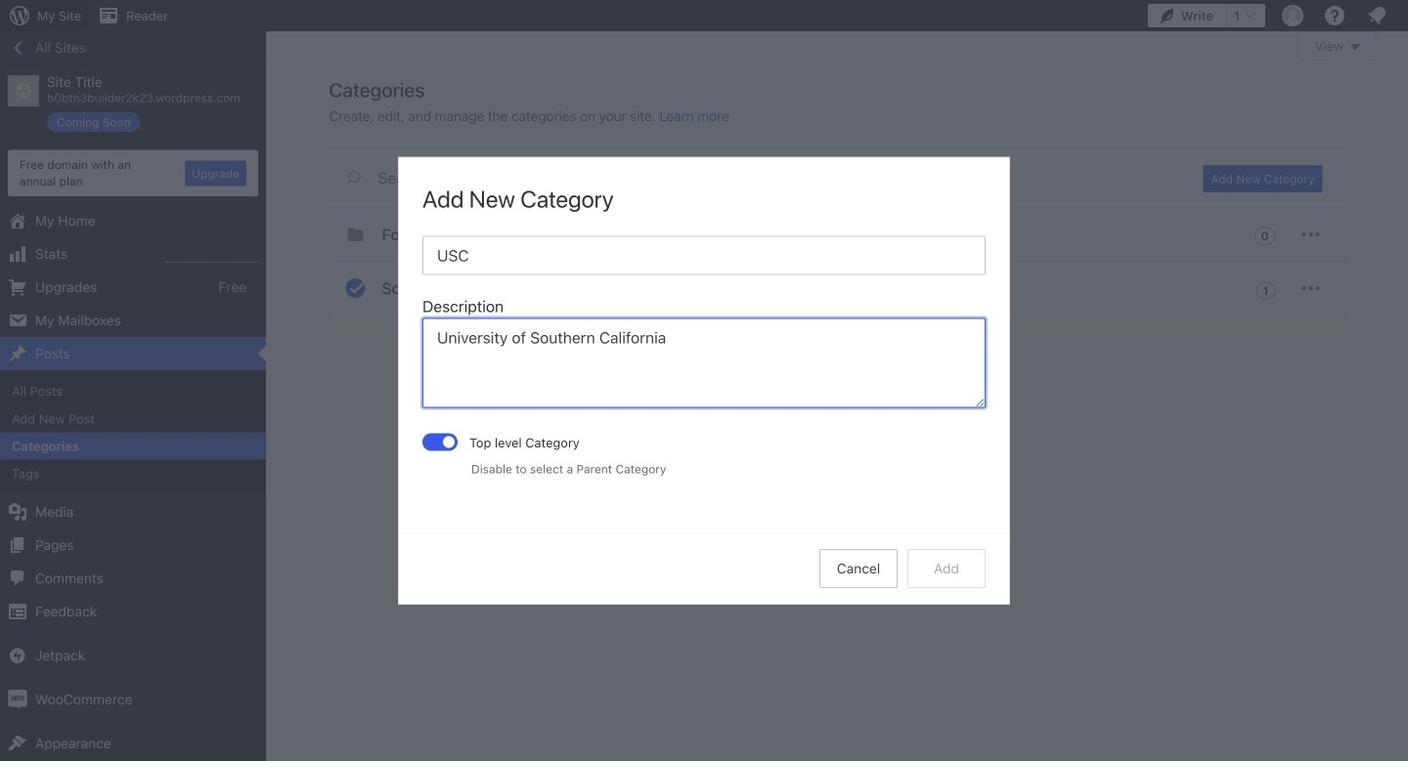 Task type: locate. For each thing, give the bounding box(es) containing it.
None text field
[[422, 318, 986, 408]]

1 list item from the top
[[1399, 100, 1408, 171]]

folder image
[[344, 223, 367, 246]]

3 list item from the top
[[1399, 293, 1408, 385]]

img image
[[8, 690, 27, 710]]

dialog
[[399, 158, 1009, 604]]

None search field
[[329, 150, 1180, 206]]

list item
[[1399, 100, 1408, 171], [1399, 201, 1408, 293], [1399, 293, 1408, 385], [1399, 385, 1408, 457]]

group
[[422, 295, 986, 414]]

main content
[[329, 31, 1377, 316]]

row
[[329, 208, 1346, 316]]

closed image
[[1351, 44, 1360, 51]]

manage your notifications image
[[1365, 4, 1389, 27]]



Task type: describe. For each thing, give the bounding box(es) containing it.
update your profile, personal settings, and more image
[[1281, 4, 1305, 27]]

4 list item from the top
[[1399, 385, 1408, 457]]

socialing image
[[344, 277, 367, 300]]

highest hourly views 0 image
[[165, 250, 258, 263]]

help image
[[1323, 4, 1347, 27]]

toggle menu image
[[1299, 223, 1323, 246]]

2 list item from the top
[[1399, 201, 1408, 293]]

toggle menu image
[[1299, 277, 1323, 300]]

New Category Name text field
[[422, 236, 986, 275]]



Task type: vqa. For each thing, say whether or not it's contained in the screenshot.
second img
no



